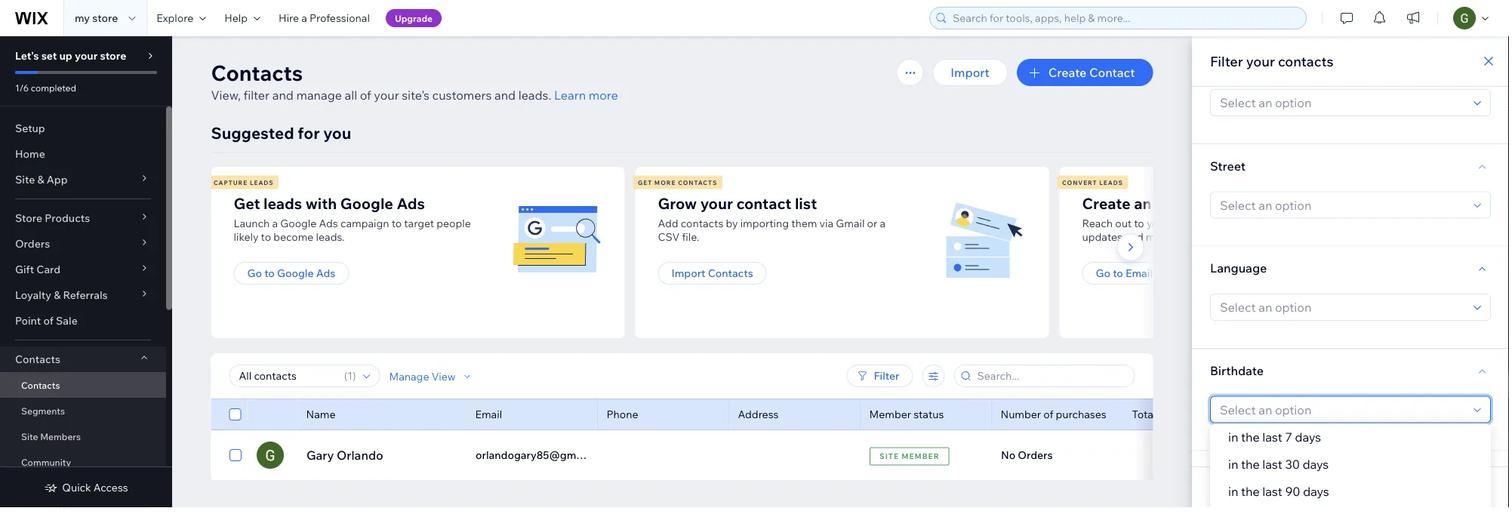Task type: vqa. For each thing, say whether or not it's contained in the screenshot.
MORE
yes



Task type: describe. For each thing, give the bounding box(es) containing it.
leads
[[264, 194, 302, 213]]

your inside "sidebar" element
[[75, 49, 98, 62]]

1
[[348, 369, 353, 383]]

last for 90
[[1263, 484, 1283, 499]]

your inside create an email campaign reach out to your subscribers with newsletters, updates and more.
[[1147, 217, 1169, 230]]

gift card button
[[0, 257, 166, 282]]

go for create
[[1096, 267, 1111, 280]]

to inside button
[[264, 267, 275, 280]]

convert
[[1063, 179, 1098, 186]]

ads inside button
[[316, 267, 336, 280]]

store
[[15, 211, 42, 225]]

email inside go to email marketing button
[[1126, 267, 1153, 280]]

setup link
[[0, 116, 166, 141]]

contacts inside grow your contact list add contacts by importing them via gmail or a csv file.
[[681, 217, 724, 230]]

add
[[658, 217, 679, 230]]

filter for filter
[[874, 369, 900, 383]]

import for import
[[951, 65, 990, 80]]

hire a professional link
[[270, 0, 379, 36]]

amount
[[1159, 408, 1197, 421]]

contacts inside popup button
[[15, 353, 60, 366]]

the for in the last 90 days
[[1242, 484, 1260, 499]]

orlandogary85@gmail.com
[[475, 449, 611, 462]]

contact
[[737, 194, 792, 213]]

1 horizontal spatial contacts
[[1279, 52, 1334, 69]]

referrals
[[63, 289, 108, 302]]

gary
[[306, 448, 334, 463]]

customers
[[432, 88, 492, 103]]

leads. inside get leads with google ads launch a google ads campaign to target people likely to become leads.
[[316, 230, 345, 244]]

store inside "sidebar" element
[[100, 49, 126, 62]]

home
[[15, 147, 45, 161]]

help
[[224, 11, 248, 25]]

filter
[[244, 88, 270, 103]]

campaign inside get leads with google ads launch a google ads campaign to target people likely to become leads.
[[341, 217, 389, 230]]

capture leads
[[214, 179, 274, 186]]

let's
[[15, 49, 39, 62]]

grow
[[658, 194, 697, 213]]

upgrade
[[395, 12, 433, 24]]

1 select an option field from the top
[[1216, 90, 1470, 116]]

contacts button
[[0, 347, 166, 372]]

1 horizontal spatial a
[[302, 11, 307, 25]]

create for an
[[1083, 194, 1131, 213]]

leads for get
[[250, 179, 274, 186]]

list containing get leads with google ads
[[209, 167, 1480, 338]]

point of sale link
[[0, 308, 166, 334]]

help button
[[215, 0, 270, 36]]

import for import contacts
[[672, 267, 706, 280]]

Search for tools, apps, help & more... field
[[949, 8, 1302, 29]]

language
[[1211, 260, 1268, 276]]

site for site & app
[[15, 173, 35, 186]]

view,
[[211, 88, 241, 103]]

segments link
[[0, 398, 166, 424]]

no for no orders
[[1001, 449, 1016, 462]]

learn more button
[[554, 86, 618, 104]]

1 horizontal spatial and
[[495, 88, 516, 103]]

manage
[[389, 370, 429, 383]]

likely
[[234, 230, 259, 244]]

with inside create an email campaign reach out to your subscribers with newsletters, updates and more.
[[1231, 217, 1252, 230]]

spent
[[1199, 408, 1228, 421]]

products
[[45, 211, 90, 225]]

days for in the last 7 days
[[1296, 430, 1322, 445]]

more.
[[1146, 230, 1175, 244]]

total amount spent
[[1133, 408, 1228, 421]]

up
[[59, 49, 72, 62]]

0 horizontal spatial and
[[272, 88, 294, 103]]

contacts inside button
[[708, 267, 754, 280]]

site member
[[880, 452, 940, 461]]

number of purchases
[[1001, 408, 1107, 421]]

1 vertical spatial member
[[902, 452, 940, 461]]

in for in the last 30 days
[[1229, 457, 1239, 472]]

create for contact
[[1049, 65, 1087, 80]]

home link
[[0, 141, 166, 167]]

by
[[726, 217, 738, 230]]

segments
[[21, 405, 65, 417]]

go for get
[[247, 267, 262, 280]]

contact
[[1090, 65, 1136, 80]]

( 1 )
[[344, 369, 356, 383]]

contacts up segments
[[21, 380, 60, 391]]

status
[[914, 408, 944, 421]]

to down launch
[[261, 230, 271, 244]]

1 vertical spatial google
[[280, 217, 317, 230]]

of inside contacts view, filter and manage all of your site's customers and leads. learn more
[[360, 88, 371, 103]]

your inside grow your contact list add contacts by importing them via gmail or a csv file.
[[701, 194, 733, 213]]

community
[[21, 457, 71, 468]]

site & app button
[[0, 167, 166, 193]]

quick access
[[62, 481, 128, 494]]

the for in the last 7 days
[[1242, 430, 1260, 445]]

to inside button
[[1113, 267, 1124, 280]]

last for 30
[[1263, 457, 1283, 472]]

people
[[437, 217, 471, 230]]

0 vertical spatial store
[[92, 11, 118, 25]]

import contacts button
[[658, 262, 767, 285]]

campaign inside create an email campaign reach out to your subscribers with newsletters, updates and more.
[[1198, 194, 1269, 213]]

get more contacts
[[638, 179, 718, 186]]

a inside grow your contact list add contacts by importing them via gmail or a csv file.
[[880, 217, 886, 230]]

become
[[274, 230, 314, 244]]

company
[[1211, 465, 1266, 480]]

Search... field
[[973, 366, 1130, 387]]

importing
[[741, 217, 789, 230]]

hire a professional
[[279, 11, 370, 25]]

set
[[41, 49, 57, 62]]

filter your contacts
[[1211, 52, 1334, 69]]

more
[[589, 88, 618, 103]]

my
[[75, 11, 90, 25]]

30
[[1286, 457, 1301, 472]]

sale
[[56, 314, 78, 327]]

suggested for you
[[211, 123, 351, 143]]

completed
[[31, 82, 76, 93]]

days for in the last 90 days
[[1304, 484, 1330, 499]]

in for in the last 90 days
[[1229, 484, 1239, 499]]

contacts inside contacts view, filter and manage all of your site's customers and leads. learn more
[[211, 59, 303, 86]]

1 vertical spatial ads
[[319, 217, 338, 230]]

total
[[1133, 408, 1157, 421]]

go to google ads button
[[234, 262, 349, 285]]

subscribers
[[1172, 217, 1229, 230]]

an
[[1135, 194, 1152, 213]]

select an option field for birthdate
[[1216, 397, 1470, 423]]

store products button
[[0, 205, 166, 231]]

learn
[[554, 88, 586, 103]]

site's
[[402, 88, 430, 103]]

orders button
[[0, 231, 166, 257]]

loyalty
[[15, 289, 51, 302]]

via
[[820, 217, 834, 230]]



Task type: locate. For each thing, give the bounding box(es) containing it.
create left "contact"
[[1049, 65, 1087, 80]]

leads. right become at left
[[316, 230, 345, 244]]

0 vertical spatial leads.
[[519, 88, 552, 103]]

0 horizontal spatial view
[[432, 370, 456, 383]]

leads up get
[[250, 179, 274, 186]]

0 vertical spatial view
[[432, 370, 456, 383]]

phone
[[607, 408, 639, 421]]

point of sale
[[15, 314, 78, 327]]

file.
[[682, 230, 700, 244]]

1 vertical spatial orders
[[1018, 449, 1053, 462]]

0 horizontal spatial import
[[672, 267, 706, 280]]

0 horizontal spatial leads.
[[316, 230, 345, 244]]

create up reach
[[1083, 194, 1131, 213]]

0 vertical spatial member
[[870, 408, 912, 421]]

1 last from the top
[[1263, 430, 1283, 445]]

2 vertical spatial in
[[1229, 484, 1239, 499]]

of left sale
[[43, 314, 54, 327]]

ads up target on the left top of page
[[397, 194, 425, 213]]

quick
[[62, 481, 91, 494]]

filter inside button
[[874, 369, 900, 383]]

& inside dropdown button
[[37, 173, 44, 186]]

2 vertical spatial google
[[277, 267, 314, 280]]

get
[[638, 179, 653, 186]]

1 vertical spatial with
[[1231, 217, 1252, 230]]

orders down store
[[15, 237, 50, 250]]

community link
[[0, 449, 166, 475]]

1 vertical spatial contacts
[[681, 217, 724, 230]]

email
[[1126, 267, 1153, 280], [475, 408, 502, 421]]

create contact
[[1049, 65, 1136, 80]]

you
[[323, 123, 351, 143]]

address
[[738, 408, 779, 421]]

with right 'leads'
[[306, 194, 337, 213]]

card
[[36, 263, 61, 276]]

site for site members
[[21, 431, 38, 442]]

1 vertical spatial view
[[1049, 448, 1077, 463]]

2 leads from the left
[[1100, 179, 1124, 186]]

0 vertical spatial campaign
[[1198, 194, 1269, 213]]

0 vertical spatial site
[[15, 173, 35, 186]]

the up no filters applied
[[1242, 457, 1260, 472]]

2 select an option field from the top
[[1216, 192, 1470, 218]]

1 vertical spatial site
[[21, 431, 38, 442]]

1 horizontal spatial campaign
[[1198, 194, 1269, 213]]

0 horizontal spatial no
[[1001, 449, 1016, 462]]

to down updates
[[1113, 267, 1124, 280]]

suggested
[[211, 123, 294, 143]]

0 horizontal spatial with
[[306, 194, 337, 213]]

list
[[795, 194, 817, 213]]

1 horizontal spatial &
[[54, 289, 61, 302]]

2 vertical spatial days
[[1304, 484, 1330, 499]]

import
[[951, 65, 990, 80], [672, 267, 706, 280]]

view down number of purchases
[[1049, 448, 1077, 463]]

1 horizontal spatial filter
[[1211, 52, 1244, 69]]

1 vertical spatial last
[[1263, 457, 1283, 472]]

contacts down by
[[708, 267, 754, 280]]

1 vertical spatial leads.
[[316, 230, 345, 244]]

member left status
[[870, 408, 912, 421]]

sidebar element
[[0, 36, 172, 508]]

Select an option field
[[1216, 90, 1470, 116], [1216, 192, 1470, 218], [1216, 295, 1470, 320], [1216, 397, 1470, 423]]

0 vertical spatial the
[[1242, 430, 1260, 445]]

of inside "sidebar" element
[[43, 314, 54, 327]]

setup
[[15, 122, 45, 135]]

capture
[[214, 179, 248, 186]]

1 vertical spatial in
[[1229, 457, 1239, 472]]

the down company
[[1242, 484, 1260, 499]]

site inside dropdown button
[[15, 173, 35, 186]]

2 horizontal spatial of
[[1044, 408, 1054, 421]]

last left 7
[[1263, 430, 1283, 445]]

loyalty & referrals button
[[0, 282, 166, 308]]

1 vertical spatial campaign
[[341, 217, 389, 230]]

1 the from the top
[[1242, 430, 1260, 445]]

site down home
[[15, 173, 35, 186]]

go to email marketing
[[1096, 267, 1207, 280]]

0 vertical spatial import
[[951, 65, 990, 80]]

1/6
[[15, 82, 29, 93]]

reach
[[1083, 217, 1113, 230]]

in
[[1229, 430, 1239, 445], [1229, 457, 1239, 472], [1229, 484, 1239, 499]]

1 horizontal spatial go
[[1096, 267, 1111, 280]]

contacts link
[[0, 372, 166, 398]]

no
[[1001, 449, 1016, 462], [1211, 481, 1225, 494]]

1 vertical spatial email
[[475, 408, 502, 421]]

0 horizontal spatial campaign
[[341, 217, 389, 230]]

your
[[75, 49, 98, 62], [1247, 52, 1276, 69], [374, 88, 399, 103], [701, 194, 733, 213], [1147, 217, 1169, 230]]

applied
[[1260, 481, 1298, 494]]

0 vertical spatial no
[[1001, 449, 1016, 462]]

filters
[[1228, 481, 1258, 494]]

in down company
[[1229, 484, 1239, 499]]

0 vertical spatial create
[[1049, 65, 1087, 80]]

go inside go to email marketing button
[[1096, 267, 1111, 280]]

site for site member
[[880, 452, 899, 461]]

with right subscribers at the top of page
[[1231, 217, 1252, 230]]

last left the 90
[[1263, 484, 1283, 499]]

1 horizontal spatial of
[[360, 88, 371, 103]]

with inside get leads with google ads launch a google ads campaign to target people likely to become leads.
[[306, 194, 337, 213]]

with
[[306, 194, 337, 213], [1231, 217, 1252, 230]]

1 horizontal spatial email
[[1126, 267, 1153, 280]]

1 vertical spatial no
[[1211, 481, 1225, 494]]

Unsaved view field
[[235, 366, 340, 387]]

create an email campaign reach out to your subscribers with newsletters, updates and more.
[[1083, 194, 1314, 244]]

& for site
[[37, 173, 44, 186]]

the
[[1242, 430, 1260, 445], [1242, 457, 1260, 472], [1242, 484, 1260, 499]]

import inside list
[[672, 267, 706, 280]]

the up company
[[1242, 430, 1260, 445]]

site down the member status
[[880, 452, 899, 461]]

& for loyalty
[[54, 289, 61, 302]]

2 the from the top
[[1242, 457, 1260, 472]]

manage view
[[389, 370, 456, 383]]

2 vertical spatial the
[[1242, 484, 1260, 499]]

convert leads
[[1063, 179, 1124, 186]]

all
[[345, 88, 357, 103]]

2 vertical spatial ads
[[316, 267, 336, 280]]

0 vertical spatial orders
[[15, 237, 50, 250]]

let's set up your store
[[15, 49, 126, 62]]

contacts down point of sale
[[15, 353, 60, 366]]

1 horizontal spatial with
[[1231, 217, 1252, 230]]

2 go from the left
[[1096, 267, 1111, 280]]

the for in the last 30 days
[[1242, 457, 1260, 472]]

go to google ads
[[247, 267, 336, 280]]

days for in the last 30 days
[[1303, 457, 1330, 472]]

2 vertical spatial site
[[880, 452, 899, 461]]

no for no filters applied
[[1211, 481, 1225, 494]]

0 vertical spatial &
[[37, 173, 44, 186]]

& inside popup button
[[54, 289, 61, 302]]

email up orlandogary85@gmail.com
[[475, 408, 502, 421]]

site down segments
[[21, 431, 38, 442]]

leads for create
[[1100, 179, 1124, 186]]

1 vertical spatial filter
[[874, 369, 900, 383]]

and inside create an email campaign reach out to your subscribers with newsletters, updates and more.
[[1125, 230, 1144, 244]]

1 vertical spatial store
[[100, 49, 126, 62]]

orders inside popup button
[[15, 237, 50, 250]]

site members
[[21, 431, 81, 442]]

4 select an option field from the top
[[1216, 397, 1470, 423]]

1 vertical spatial the
[[1242, 457, 1260, 472]]

ads up 'go to google ads'
[[319, 217, 338, 230]]

member
[[870, 408, 912, 421], [902, 452, 940, 461]]

filter button
[[847, 365, 914, 387]]

birthdate
[[1211, 363, 1264, 378]]

member status
[[870, 408, 944, 421]]

gary orlando image
[[256, 442, 284, 469]]

contacts view, filter and manage all of your site's customers and leads. learn more
[[211, 59, 618, 103]]

a inside get leads with google ads launch a google ads campaign to target people likely to become leads.
[[272, 217, 278, 230]]

of right all
[[360, 88, 371, 103]]

to down become at left
[[264, 267, 275, 280]]

of for point of sale
[[43, 314, 54, 327]]

2 in from the top
[[1229, 457, 1239, 472]]

gift
[[15, 263, 34, 276]]

1 go from the left
[[247, 267, 262, 280]]

site & app
[[15, 173, 68, 186]]

2 horizontal spatial a
[[880, 217, 886, 230]]

0 vertical spatial google
[[340, 194, 394, 213]]

days right the 30
[[1303, 457, 1330, 472]]

0 vertical spatial of
[[360, 88, 371, 103]]

days right 7
[[1296, 430, 1322, 445]]

member down status
[[902, 452, 940, 461]]

and right customers
[[495, 88, 516, 103]]

store right my
[[92, 11, 118, 25]]

2 horizontal spatial and
[[1125, 230, 1144, 244]]

professional
[[310, 11, 370, 25]]

1 vertical spatial create
[[1083, 194, 1131, 213]]

go inside go to google ads button
[[247, 267, 262, 280]]

hire
[[279, 11, 299, 25]]

1 leads from the left
[[250, 179, 274, 186]]

0 vertical spatial with
[[306, 194, 337, 213]]

marketing
[[1156, 267, 1207, 280]]

contacts
[[678, 179, 718, 186]]

0 horizontal spatial contacts
[[681, 217, 724, 230]]

0 vertical spatial email
[[1126, 267, 1153, 280]]

explore
[[157, 11, 194, 25]]

1 vertical spatial &
[[54, 289, 61, 302]]

leads. inside contacts view, filter and manage all of your site's customers and leads. learn more
[[519, 88, 552, 103]]

0 horizontal spatial orders
[[15, 237, 50, 250]]

view link
[[1030, 442, 1095, 469]]

in the last 7 days
[[1229, 430, 1322, 445]]

import button
[[933, 59, 1008, 86]]

contacts
[[211, 59, 303, 86], [708, 267, 754, 280], [15, 353, 60, 366], [21, 380, 60, 391]]

0 horizontal spatial go
[[247, 267, 262, 280]]

leads. left learn
[[519, 88, 552, 103]]

1 horizontal spatial orders
[[1018, 449, 1053, 462]]

number
[[1001, 408, 1042, 421]]

google
[[340, 194, 394, 213], [280, 217, 317, 230], [277, 267, 314, 280]]

last left the 30
[[1263, 457, 1283, 472]]

and down out
[[1125, 230, 1144, 244]]

3 last from the top
[[1263, 484, 1283, 499]]

0 horizontal spatial email
[[475, 408, 502, 421]]

None checkbox
[[229, 406, 241, 424], [229, 446, 241, 465], [229, 406, 241, 424], [229, 446, 241, 465]]

0 horizontal spatial leads
[[250, 179, 274, 186]]

contacts up filter
[[211, 59, 303, 86]]

select an option field for language
[[1216, 295, 1470, 320]]

a right 'hire'
[[302, 11, 307, 25]]

manage
[[296, 88, 342, 103]]

and right filter
[[272, 88, 294, 103]]

go to email marketing button
[[1083, 262, 1220, 285]]

to
[[392, 217, 402, 230], [1135, 217, 1145, 230], [261, 230, 271, 244], [264, 267, 275, 280], [1113, 267, 1124, 280]]

0 vertical spatial ads
[[397, 194, 425, 213]]

campaign left target on the left top of page
[[341, 217, 389, 230]]

7
[[1286, 430, 1293, 445]]

&
[[37, 173, 44, 186], [54, 289, 61, 302]]

list
[[209, 167, 1480, 338]]

gmail
[[836, 217, 865, 230]]

1 vertical spatial of
[[43, 314, 54, 327]]

orlando
[[337, 448, 383, 463]]

in for in the last 7 days
[[1229, 430, 1239, 445]]

0 vertical spatial last
[[1263, 430, 1283, 445]]

csv
[[658, 230, 680, 244]]

90
[[1286, 484, 1301, 499]]

3 in from the top
[[1229, 484, 1239, 499]]

2 last from the top
[[1263, 457, 1283, 472]]

1 horizontal spatial import
[[951, 65, 990, 80]]

0 horizontal spatial of
[[43, 314, 54, 327]]

list box
[[1211, 424, 1492, 508]]

create inside button
[[1049, 65, 1087, 80]]

create inside create an email campaign reach out to your subscribers with newsletters, updates and more.
[[1083, 194, 1131, 213]]

0 horizontal spatial a
[[272, 217, 278, 230]]

filter
[[1211, 52, 1244, 69], [874, 369, 900, 383]]

1 horizontal spatial view
[[1049, 448, 1077, 463]]

point
[[15, 314, 41, 327]]

0 horizontal spatial filter
[[874, 369, 900, 383]]

no filters applied
[[1211, 481, 1298, 494]]

get
[[234, 194, 260, 213]]

to inside create an email campaign reach out to your subscribers with newsletters, updates and more.
[[1135, 217, 1145, 230]]

no down number
[[1001, 449, 1016, 462]]

list box containing in the last 7 days
[[1211, 424, 1492, 508]]

2 vertical spatial last
[[1263, 484, 1283, 499]]

last for 7
[[1263, 430, 1283, 445]]

in up company
[[1229, 430, 1239, 445]]

1 in from the top
[[1229, 430, 1239, 445]]

leads right 'convert'
[[1100, 179, 1124, 186]]

0 vertical spatial filter
[[1211, 52, 1244, 69]]

& right loyalty
[[54, 289, 61, 302]]

& left app
[[37, 173, 44, 186]]

no left filters
[[1211, 481, 1225, 494]]

email left marketing
[[1126, 267, 1153, 280]]

a down 'leads'
[[272, 217, 278, 230]]

members
[[40, 431, 81, 442]]

3 select an option field from the top
[[1216, 295, 1470, 320]]

to right out
[[1135, 217, 1145, 230]]

2 vertical spatial of
[[1044, 408, 1054, 421]]

1 horizontal spatial no
[[1211, 481, 1225, 494]]

store products
[[15, 211, 90, 225]]

1/6 completed
[[15, 82, 76, 93]]

your inside contacts view, filter and manage all of your site's customers and leads. learn more
[[374, 88, 399, 103]]

view inside manage view "dropdown button"
[[432, 370, 456, 383]]

0 vertical spatial days
[[1296, 430, 1322, 445]]

campaign down street
[[1198, 194, 1269, 213]]

days right the 90
[[1304, 484, 1330, 499]]

view right manage
[[432, 370, 456, 383]]

them
[[792, 217, 818, 230]]

google inside button
[[277, 267, 314, 280]]

select an option field for street
[[1216, 192, 1470, 218]]

out
[[1116, 217, 1132, 230]]

1 horizontal spatial leads.
[[519, 88, 552, 103]]

no orders
[[1001, 449, 1053, 462]]

ads down get leads with google ads launch a google ads campaign to target people likely to become leads.
[[316, 267, 336, 280]]

0 horizontal spatial &
[[37, 173, 44, 186]]

0 vertical spatial contacts
[[1279, 52, 1334, 69]]

to left target on the left top of page
[[392, 217, 402, 230]]

1 vertical spatial days
[[1303, 457, 1330, 472]]

in up filters
[[1229, 457, 1239, 472]]

filter for filter your contacts
[[1211, 52, 1244, 69]]

upgrade button
[[386, 9, 442, 27]]

of right number
[[1044, 408, 1054, 421]]

street
[[1211, 158, 1246, 173]]

my store
[[75, 11, 118, 25]]

go down 'likely'
[[247, 267, 262, 280]]

a right the or
[[880, 217, 886, 230]]

0 vertical spatial in
[[1229, 430, 1239, 445]]

1 horizontal spatial leads
[[1100, 179, 1124, 186]]

orders down number
[[1018, 449, 1053, 462]]

1 vertical spatial import
[[672, 267, 706, 280]]

3 the from the top
[[1242, 484, 1260, 499]]

name
[[306, 408, 336, 421]]

a
[[302, 11, 307, 25], [272, 217, 278, 230], [880, 217, 886, 230]]

create contact button
[[1017, 59, 1154, 86]]

go down updates
[[1096, 267, 1111, 280]]

store
[[92, 11, 118, 25], [100, 49, 126, 62]]

store down my store
[[100, 49, 126, 62]]

of for number of purchases
[[1044, 408, 1054, 421]]



